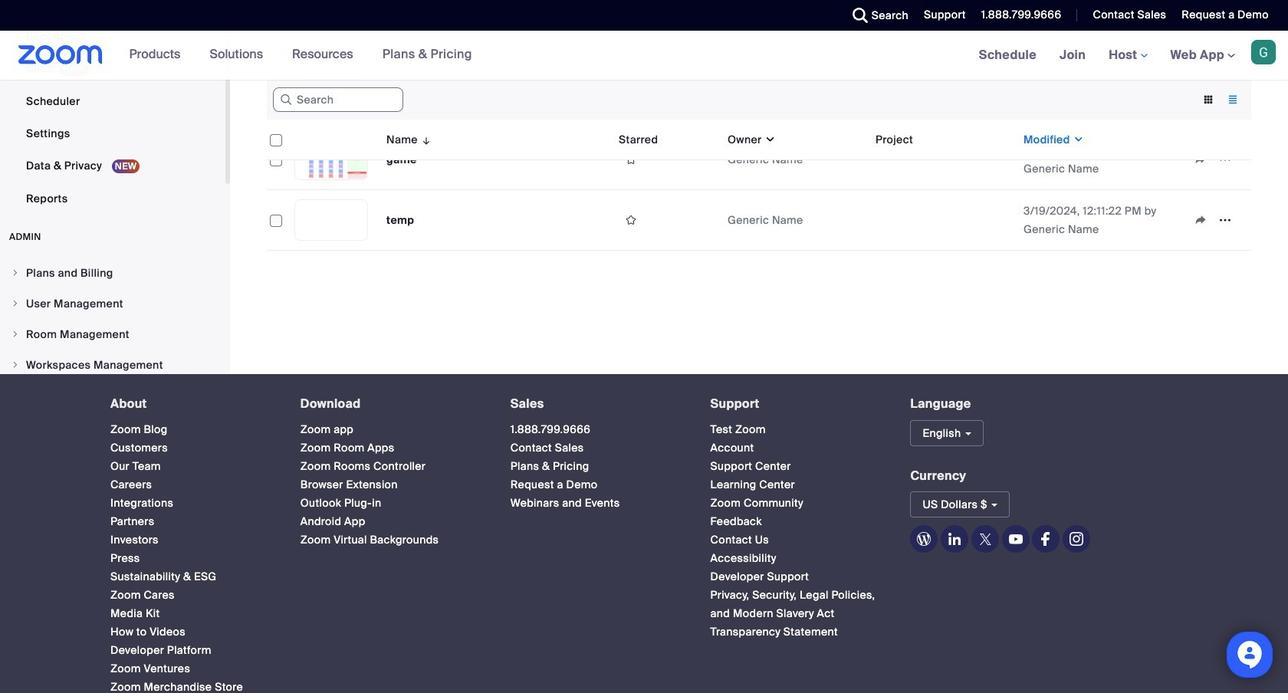 Task type: vqa. For each thing, say whether or not it's contained in the screenshot.
2nd Right IMAGE from the bottom
yes



Task type: locate. For each thing, give the bounding box(es) containing it.
banner
[[0, 31, 1289, 81]]

1 vertical spatial share image
[[1189, 213, 1214, 227]]

down image
[[762, 132, 776, 147], [1071, 132, 1085, 147]]

game element
[[387, 92, 417, 106], [387, 153, 417, 166]]

2 right image from the top
[[11, 330, 20, 339]]

2 thumbnail of game image from the top
[[295, 140, 367, 180]]

arrow down image
[[418, 130, 432, 149]]

1 vertical spatial right image
[[11, 361, 20, 370]]

3 heading from the left
[[511, 397, 683, 411]]

thumbnail of game image for first 'game' element from the bottom
[[295, 140, 367, 180]]

cell
[[613, 69, 722, 130], [722, 69, 870, 130], [870, 69, 1018, 130], [870, 156, 1018, 163], [870, 190, 1018, 251]]

admin menu menu
[[0, 259, 226, 473]]

0 vertical spatial thumbnail of game image
[[295, 79, 367, 119]]

1 vertical spatial thumbnail of game image
[[295, 140, 367, 180]]

1 vertical spatial right image
[[11, 330, 20, 339]]

1 thumbnail of game image from the top
[[295, 79, 367, 119]]

2 heading from the left
[[301, 397, 483, 411]]

right image for 2nd menu item from the bottom
[[11, 330, 20, 339]]

1 share image from the top
[[1189, 153, 1214, 166]]

4 heading from the left
[[711, 397, 883, 411]]

1 game element from the top
[[387, 92, 417, 106]]

1 right image from the top
[[11, 268, 20, 278]]

share image down more options for game image
[[1189, 213, 1214, 227]]

1 vertical spatial game element
[[387, 153, 417, 166]]

0 horizontal spatial down image
[[762, 132, 776, 147]]

3 menu item from the top
[[0, 320, 226, 349]]

share image down grid mode, not selected icon
[[1189, 153, 1214, 166]]

zoom logo image
[[18, 45, 102, 64]]

2 down image from the left
[[1071, 132, 1085, 147]]

heading
[[110, 397, 273, 411], [301, 397, 483, 411], [511, 397, 683, 411], [711, 397, 883, 411]]

0 vertical spatial right image
[[11, 268, 20, 278]]

1 down image from the left
[[762, 132, 776, 147]]

0 vertical spatial share image
[[1189, 153, 1214, 166]]

click to star the whiteboard game image
[[619, 153, 644, 166]]

share image
[[1189, 153, 1214, 166], [1189, 213, 1214, 227]]

0 vertical spatial game element
[[387, 92, 417, 106]]

1 heading from the left
[[110, 397, 273, 411]]

right image
[[11, 299, 20, 308], [11, 361, 20, 370]]

1 horizontal spatial down image
[[1071, 132, 1085, 147]]

more options for temp image
[[1214, 213, 1238, 227]]

2 share image from the top
[[1189, 213, 1214, 227]]

right image
[[11, 268, 20, 278], [11, 330, 20, 339]]

0 vertical spatial right image
[[11, 299, 20, 308]]

thumbnail of game image
[[295, 79, 367, 119], [295, 140, 367, 180]]

menu item
[[0, 259, 226, 288], [0, 289, 226, 318], [0, 320, 226, 349], [0, 351, 226, 380]]

application
[[267, 28, 1252, 251], [1189, 148, 1246, 171], [619, 209, 716, 232], [1189, 209, 1246, 232]]



Task type: describe. For each thing, give the bounding box(es) containing it.
4 menu item from the top
[[0, 351, 226, 380]]

more options for game image
[[1214, 153, 1238, 166]]

1 menu item from the top
[[0, 259, 226, 288]]

list mode, selected image
[[1221, 93, 1246, 107]]

1 right image from the top
[[11, 299, 20, 308]]

cell for 2nd 'game' element from the bottom of the page
[[870, 69, 1018, 130]]

product information navigation
[[118, 31, 484, 80]]

personal menu menu
[[0, 0, 226, 216]]

cell for first 'game' element from the bottom
[[870, 156, 1018, 163]]

2 game element from the top
[[387, 153, 417, 166]]

thumbnail of game image for 2nd 'game' element from the bottom of the page
[[295, 79, 367, 119]]

meetings navigation
[[968, 31, 1289, 81]]

temp element
[[387, 213, 415, 227]]

right image for first menu item from the top
[[11, 268, 20, 278]]

share image for more options for game image
[[1189, 153, 1214, 166]]

cell for temp element
[[870, 190, 1018, 251]]

profile picture image
[[1252, 40, 1276, 64]]

2 right image from the top
[[11, 361, 20, 370]]

Search text field
[[273, 88, 403, 112]]

share image for more options for temp image
[[1189, 213, 1214, 227]]

thumbnail of temp image
[[295, 200, 367, 240]]

grid mode, not selected image
[[1197, 93, 1221, 107]]

2 menu item from the top
[[0, 289, 226, 318]]



